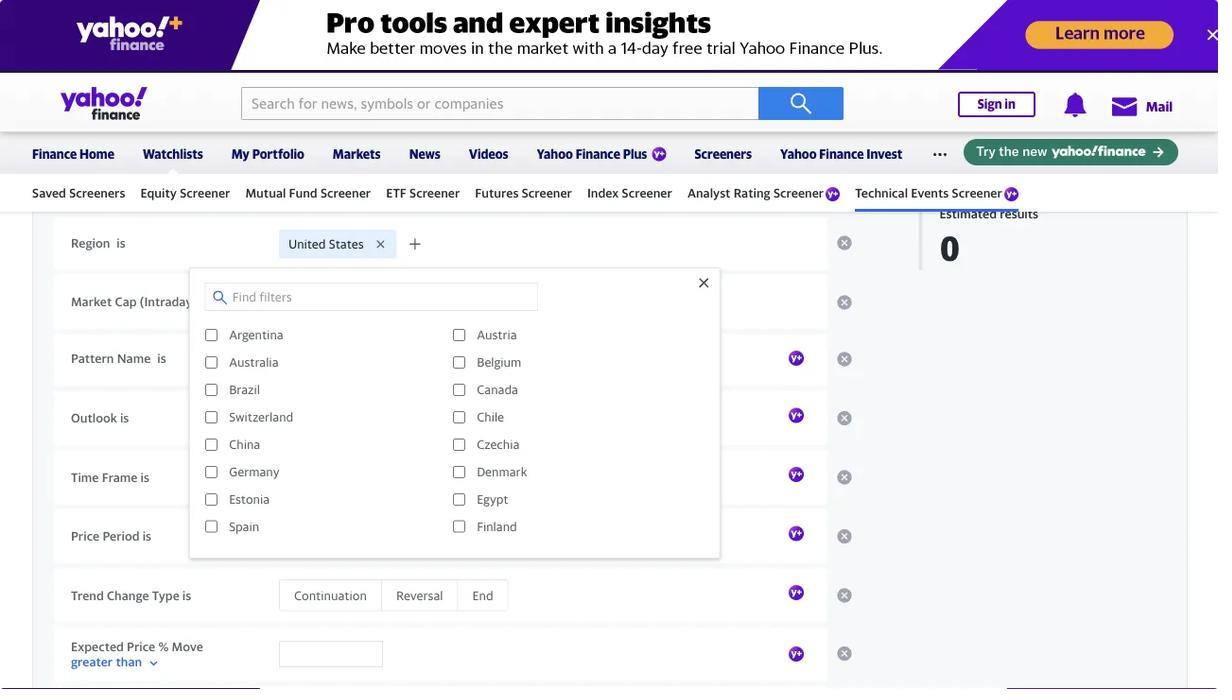 Task type: describe. For each thing, give the bounding box(es) containing it.
previous image
[[1139, 88, 1168, 116]]

(intraday)
[[140, 295, 197, 310]]

4,487.28
[[32, 98, 84, 112]]

frame
[[102, 470, 138, 485]]

period
[[103, 529, 140, 544]]

try the new yahoo finance image
[[964, 139, 1179, 166]]

2000
[[631, 77, 662, 92]]

markets
[[333, 147, 381, 161]]

move
[[172, 639, 203, 654]]

nasdaq
[[403, 77, 446, 92]]

finland
[[477, 520, 517, 534]]

remove expected price % move image
[[837, 647, 852, 662]]

0 horizontal spatial mail
[[104, 55, 127, 70]]

reversal button
[[382, 581, 458, 611]]

time frame is
[[71, 470, 149, 485]]

(+1.30%)
[[260, 115, 303, 127]]

russell 2000 link
[[589, 77, 662, 92]]

500
[[58, 77, 80, 92]]

mutual fund screener
[[246, 185, 371, 200]]

49
[[1132, 55, 1144, 67]]

type
[[152, 588, 180, 603]]

expected
[[71, 639, 124, 654]]

mutual
[[246, 185, 286, 200]]

screener down premium yahoo finance logo
[[622, 185, 673, 200]]

is right the frame
[[141, 470, 149, 485]]

index screener
[[588, 185, 673, 200]]

screeners link
[[695, 134, 752, 170]]

sign in
[[978, 97, 1016, 112]]

bullish
[[294, 411, 331, 426]]

s&p
[[32, 77, 55, 92]]

than
[[116, 655, 142, 670]]

2 horizontal spatial in
[[1086, 55, 1095, 67]]

navigation containing finance home
[[0, 130, 1219, 212]]

sports link
[[291, 55, 327, 70]]

next image
[[1162, 88, 1190, 116]]

dow 30 34,783.05 +445.18 (+1.30%)
[[218, 77, 303, 127]]

etf
[[386, 185, 407, 200]]

currency
[[340, 194, 386, 207]]

united states button
[[279, 230, 397, 259]]

search image
[[790, 92, 813, 115]]

czechia
[[477, 438, 520, 452]]

pattern
[[71, 352, 114, 366]]

watchlists
[[143, 147, 203, 161]]

0 horizontal spatial price
[[71, 529, 100, 544]]

in for sign in
[[1005, 97, 1016, 112]]

in for currency in usd
[[389, 194, 398, 207]]

term
[[497, 470, 525, 485]]

premium yahoo finance logo image
[[652, 147, 666, 161]]

close
[[1059, 55, 1084, 67]]

yahoo finance plus link
[[537, 134, 666, 174]]

1 vertical spatial price
[[127, 639, 155, 654]]

%
[[158, 639, 169, 654]]

1,966.60
[[960, 98, 1012, 112]]

crude oil 78.47 +0.21 (+0.27%)
[[775, 77, 848, 127]]

1
[[1097, 55, 1104, 67]]

invest
[[867, 147, 903, 161]]

s&p 500 4,487.28 +75.73 (+1.72%)
[[32, 77, 111, 127]]

is right type
[[182, 588, 191, 603]]

screeners up analyst
[[695, 147, 752, 161]]

russell 2000
[[589, 77, 662, 92]]

screeners for saved screeners
[[69, 185, 125, 200]]

mobile link
[[536, 55, 574, 70]]

denmark
[[477, 465, 527, 480]]

portfolio
[[252, 147, 305, 161]]

end
[[473, 588, 493, 603]]

search link
[[469, 55, 506, 70]]

screener inside 'link'
[[522, 185, 572, 200]]

futures screener link
[[475, 177, 572, 209]]

etf screener
[[386, 185, 460, 200]]

below
[[270, 191, 308, 208]]

sign
[[978, 97, 1003, 112]]

remove price period image
[[837, 529, 852, 545]]

advertisement region
[[265, 0, 954, 36]]

home inside finance home link
[[79, 147, 114, 161]]

/
[[136, 144, 143, 164]]

saved screeners
[[32, 185, 125, 200]]

markets link
[[333, 134, 381, 170]]

+445.18
[[218, 115, 258, 127]]

market cap (intraday) is
[[71, 295, 210, 310]]

0 horizontal spatial news link
[[157, 55, 188, 70]]

canada
[[477, 383, 518, 397]]

greater
[[71, 655, 113, 670]]

cap for market
[[115, 295, 137, 310]]

technical events screener link
[[856, 177, 1019, 209]]

search
[[469, 55, 506, 70]]

is right name
[[157, 352, 166, 366]]

plus
[[623, 147, 648, 161]]

long term button
[[453, 462, 539, 492]]

mutual fund screener link
[[246, 177, 371, 209]]

trend change type is
[[71, 588, 191, 603]]

videos
[[469, 147, 509, 161]]

(+1.72%)
[[68, 115, 111, 127]]

home inside home link
[[40, 55, 73, 70]]

austria
[[477, 328, 517, 343]]

technical events screener
[[856, 185, 1003, 200]]

hour
[[1106, 55, 1129, 67]]

mail inside "mail" link
[[1147, 99, 1173, 114]]

equity screener link
[[140, 177, 230, 209]]

1 horizontal spatial mail link
[[1111, 89, 1173, 123]]

screener right rating
[[774, 185, 824, 200]]

rating
[[734, 185, 771, 200]]

market
[[71, 295, 112, 310]]

Find filters field
[[206, 284, 537, 310]]

more... link
[[605, 55, 643, 70]]

my portfolio
[[232, 147, 305, 161]]

Search for news, symbols or companies text field
[[241, 87, 759, 120]]

chile
[[477, 410, 504, 425]]

news for leftmost news link
[[157, 55, 188, 70]]



Task type: locate. For each thing, give the bounding box(es) containing it.
long term
[[467, 470, 525, 485]]

results
[[1000, 206, 1039, 221]]

states
[[329, 237, 364, 251]]

futures
[[475, 185, 519, 200]]

technical
[[856, 185, 908, 200]]

yahoo finance premium logo image inside analyst rating screener link
[[826, 187, 840, 202]]

new untitled screener
[[149, 144, 320, 164]]

in
[[1086, 55, 1095, 67], [1005, 97, 1016, 112], [389, 194, 398, 207]]

estonia
[[229, 492, 269, 507]]

is right 'region'
[[117, 235, 126, 250]]

is right (intraday)
[[201, 295, 210, 310]]

is right the period
[[143, 529, 151, 544]]

estimated
[[940, 206, 997, 221]]

finance link
[[218, 55, 261, 70]]

watchlists link
[[143, 134, 203, 174]]

remove trend change type image
[[837, 589, 852, 604]]

sign in link
[[958, 92, 1036, 117]]

yahoo finance invest link
[[781, 134, 903, 170]]

cap for mega
[[571, 295, 592, 310]]

news left finance link
[[157, 55, 188, 70]]

remove time frame image
[[837, 470, 852, 485]]

0 horizontal spatial news
[[157, 55, 188, 70]]

screener down markets
[[321, 185, 371, 200]]

remove pattern name image
[[837, 352, 852, 367]]

2 cap from the left
[[571, 295, 592, 310]]

0 vertical spatial home
[[40, 55, 73, 70]]

2 vertical spatial in
[[389, 194, 398, 207]]

notifications image
[[1063, 93, 1088, 117]]

home down (+1.72%)
[[79, 147, 114, 161]]

dow
[[218, 77, 243, 92]]

0 vertical spatial close image
[[1204, 25, 1219, 44]]

0 horizontal spatial close image
[[695, 274, 712, 292]]

egypt
[[477, 492, 508, 507]]

in left usd at the top of page
[[389, 194, 398, 207]]

mobile
[[536, 55, 574, 70]]

close image
[[1204, 25, 1219, 44], [695, 274, 712, 292]]

0 horizontal spatial cap
[[115, 295, 137, 310]]

remove outlook image
[[837, 411, 852, 426]]

yahoo finance premium logo image
[[826, 187, 840, 202], [1005, 187, 1019, 202]]

home up the s&p 500 link in the top left of the page
[[40, 55, 73, 70]]

1 horizontal spatial close image
[[1204, 25, 1219, 44]]

0
[[940, 228, 961, 269]]

build stocks screener with filters below
[[54, 191, 308, 208]]

(+0.27%)
[[804, 115, 848, 127]]

1 horizontal spatial home
[[79, 147, 114, 161]]

news link
[[157, 55, 188, 70], [409, 134, 441, 170]]

+16.40
[[960, 115, 994, 127]]

cap inside button
[[571, 295, 592, 310]]

index screener link
[[588, 177, 673, 209]]

0 vertical spatial news link
[[157, 55, 188, 70]]

screeners for all screeners /
[[56, 144, 131, 164]]

screener down untitled
[[180, 185, 230, 200]]

cap right "mega"
[[571, 295, 592, 310]]

screeners inside 'link'
[[69, 185, 125, 200]]

end button
[[458, 581, 508, 611]]

equity
[[140, 185, 177, 200]]

is right outlook
[[120, 411, 129, 426]]

trend
[[71, 588, 104, 603]]

1 vertical spatial news link
[[409, 134, 441, 170]]

yahoo finance premium logo image up results
[[1005, 187, 1019, 202]]

screeners down (+1.72%)
[[56, 144, 131, 164]]

gold
[[960, 77, 987, 92]]

yahoo finance premium logo image down yahoo finance invest
[[826, 187, 840, 202]]

news link up etf screener
[[409, 134, 441, 170]]

1 horizontal spatial yahoo
[[781, 147, 817, 161]]

yahoo down +0.21
[[781, 147, 817, 161]]

1 vertical spatial home
[[79, 147, 114, 161]]

yahoo for yahoo finance invest
[[781, 147, 817, 161]]

1 vertical spatial close image
[[695, 274, 712, 292]]

long
[[467, 470, 494, 485]]

argentina
[[229, 328, 283, 343]]

screener right etf
[[410, 185, 460, 200]]

futures screener
[[475, 185, 572, 200]]

home
[[40, 55, 73, 70], [79, 147, 114, 161]]

1 horizontal spatial news
[[409, 147, 441, 161]]

in left 1
[[1086, 55, 1095, 67]]

1 yahoo finance premium logo image from the left
[[826, 187, 840, 202]]

all
[[32, 144, 52, 164]]

yahoo
[[537, 147, 573, 161], [781, 147, 817, 161]]

0 horizontal spatial mail link
[[104, 55, 127, 70]]

videos link
[[469, 134, 509, 170]]

0 horizontal spatial yahoo
[[537, 147, 573, 161]]

cap right market
[[115, 295, 137, 310]]

None text field
[[279, 642, 383, 668]]

1 cap from the left
[[115, 295, 137, 310]]

finance home
[[32, 147, 114, 161]]

1 horizontal spatial price
[[127, 639, 155, 654]]

saved
[[32, 185, 66, 200]]

russell
[[589, 77, 628, 92]]

mail link up s&p 500 4,487.28 +75.73 (+1.72%)
[[104, 55, 127, 70]]

0 vertical spatial price
[[71, 529, 100, 544]]

None checkbox
[[205, 329, 217, 342], [453, 329, 465, 342], [205, 412, 217, 424], [205, 439, 217, 451], [205, 466, 217, 479], [453, 494, 465, 506], [205, 521, 217, 533], [453, 521, 465, 533], [205, 329, 217, 342], [453, 329, 465, 342], [205, 412, 217, 424], [205, 439, 217, 451], [205, 466, 217, 479], [453, 494, 465, 506], [205, 521, 217, 533], [453, 521, 465, 533]]

build
[[54, 191, 87, 208]]

entertainment link
[[358, 55, 438, 70]]

price left the period
[[71, 529, 100, 544]]

outlook is
[[71, 411, 129, 426]]

2 yahoo finance premium logo image from the left
[[1005, 187, 1019, 202]]

finance
[[218, 55, 261, 70], [32, 147, 77, 161], [576, 147, 621, 161], [820, 147, 864, 161]]

gold 1,966.60 +16.40 (+0.84%)
[[960, 77, 1039, 127]]

yahoo finance premium logo image for technical events screener
[[1005, 187, 1019, 202]]

2 yahoo from the left
[[781, 147, 817, 161]]

germany
[[229, 465, 279, 480]]

minutes
[[1146, 55, 1186, 67]]

0 horizontal spatial home
[[40, 55, 73, 70]]

news for the bottommost news link
[[409, 147, 441, 161]]

1 horizontal spatial yahoo finance premium logo image
[[1005, 187, 1019, 202]]

0 horizontal spatial in
[[389, 194, 398, 207]]

analyst rating screener
[[688, 185, 824, 200]]

events
[[911, 185, 949, 200]]

analyst
[[688, 185, 731, 200]]

mail down minutes
[[1147, 99, 1173, 114]]

time
[[71, 470, 99, 485]]

1 horizontal spatial in
[[1005, 97, 1016, 112]]

1 vertical spatial mail
[[1147, 99, 1173, 114]]

yahoo finance premium logo image for analyst rating screener
[[826, 187, 840, 202]]

all screeners /
[[32, 144, 143, 164]]

crude oil link
[[775, 77, 827, 92]]

yahoo up futures screener
[[537, 147, 573, 161]]

remove region image
[[837, 236, 852, 251]]

1 horizontal spatial news link
[[409, 134, 441, 170]]

untitled
[[186, 144, 249, 164]]

0 vertical spatial news
[[157, 55, 188, 70]]

price up than
[[127, 639, 155, 654]]

30
[[246, 77, 261, 92]]

in up (+0.84%)
[[1005, 97, 1016, 112]]

u.s.
[[995, 55, 1014, 67]]

screener right futures
[[522, 185, 572, 200]]

1 vertical spatial news
[[409, 147, 441, 161]]

0 vertical spatial in
[[1086, 55, 1095, 67]]

1 horizontal spatial mail
[[1147, 99, 1173, 114]]

1 horizontal spatial cap
[[571, 295, 592, 310]]

1 vertical spatial mail link
[[1111, 89, 1173, 123]]

new
[[149, 144, 183, 164]]

united
[[289, 237, 326, 251]]

brazil
[[229, 383, 260, 397]]

dow 30 link
[[218, 77, 261, 92]]

news up etf screener
[[409, 147, 441, 161]]

price period is
[[71, 529, 151, 544]]

oil
[[811, 77, 827, 92]]

screener down (+1.30%)
[[252, 144, 320, 164]]

price
[[71, 529, 100, 544], [127, 639, 155, 654]]

+75.73
[[32, 115, 66, 127]]

0 vertical spatial mail link
[[104, 55, 127, 70]]

news inside "navigation"
[[409, 147, 441, 161]]

s&p 500 link
[[32, 77, 80, 92]]

yahoo finance premium logo image inside technical events screener link
[[1005, 187, 1019, 202]]

0 vertical spatial mail
[[104, 55, 127, 70]]

markets
[[1016, 55, 1057, 67]]

crude
[[775, 77, 809, 92]]

name
[[117, 352, 151, 366]]

0 horizontal spatial yahoo finance premium logo image
[[826, 187, 840, 202]]

currency in usd
[[340, 194, 423, 207]]

greater than
[[71, 655, 142, 670]]

screener up the estimated
[[952, 185, 1003, 200]]

+0.21
[[775, 115, 802, 127]]

mail
[[104, 55, 127, 70], [1147, 99, 1173, 114]]

mail link down 49
[[1111, 89, 1173, 123]]

united states
[[289, 237, 364, 251]]

reversal
[[396, 588, 443, 603]]

spain
[[229, 520, 259, 534]]

1 vertical spatial in
[[1005, 97, 1016, 112]]

saved screeners link
[[32, 177, 125, 209]]

navigation
[[0, 130, 1219, 212]]

1 yahoo from the left
[[537, 147, 573, 161]]

remove market cap (intraday) image
[[837, 295, 852, 310]]

mail up s&p 500 4,487.28 +75.73 (+1.72%)
[[104, 55, 127, 70]]

yahoo for yahoo finance plus
[[537, 147, 573, 161]]

screeners down all screeners /
[[69, 185, 125, 200]]

None checkbox
[[205, 357, 217, 369], [453, 357, 465, 369], [205, 384, 217, 396], [453, 384, 465, 396], [453, 412, 465, 424], [453, 439, 465, 451], [453, 466, 465, 479], [205, 494, 217, 506], [205, 357, 217, 369], [453, 357, 465, 369], [205, 384, 217, 396], [453, 384, 465, 396], [453, 412, 465, 424], [453, 439, 465, 451], [453, 466, 465, 479], [205, 494, 217, 506]]

continuation
[[294, 588, 367, 603]]

gold link
[[960, 77, 987, 92]]

news link left finance link
[[157, 55, 188, 70]]



Task type: vqa. For each thing, say whether or not it's contained in the screenshot.


